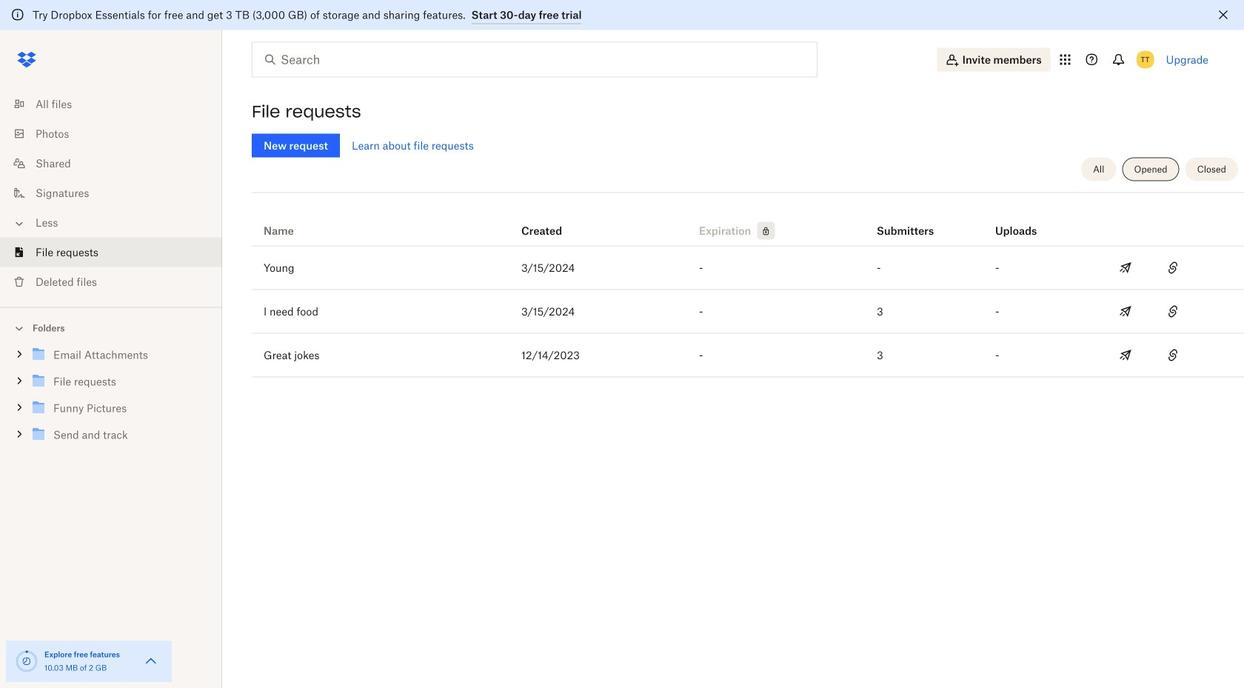 Task type: describe. For each thing, give the bounding box(es) containing it.
1 send email image from the top
[[1118, 303, 1135, 321]]

4 row from the top
[[252, 334, 1245, 378]]

quota usage image
[[15, 650, 39, 674]]

copy link image for second send email image
[[1165, 346, 1183, 364]]

1 row from the top
[[252, 198, 1245, 246]]

cell for second send email image
[[1198, 334, 1245, 377]]

2 row from the top
[[252, 246, 1245, 290]]

Search text field
[[281, 51, 787, 69]]

copy link image for first send email image from the top of the page
[[1165, 303, 1183, 321]]

dropbox image
[[12, 45, 41, 74]]

2 send email image from the top
[[1118, 346, 1135, 364]]

2 column header from the left
[[996, 204, 1055, 240]]



Task type: vqa. For each thing, say whether or not it's contained in the screenshot.
Add to Starred icon related to Name dev-build (1), Modified 12/5/2023 3:18 pm, element
no



Task type: locate. For each thing, give the bounding box(es) containing it.
list
[[0, 80, 222, 307]]

0 vertical spatial send email image
[[1118, 303, 1135, 321]]

1 vertical spatial copy link image
[[1165, 346, 1183, 364]]

row group
[[252, 246, 1245, 378]]

1 horizontal spatial column header
[[996, 204, 1055, 240]]

row
[[252, 198, 1245, 246], [252, 246, 1245, 290], [252, 290, 1245, 334], [252, 334, 1245, 378]]

less image
[[12, 216, 27, 231]]

list item
[[0, 238, 222, 267]]

2 cell from the top
[[1198, 334, 1245, 377]]

alert
[[0, 0, 1245, 30]]

3 row from the top
[[252, 290, 1245, 334]]

send email image
[[1118, 259, 1135, 277]]

0 vertical spatial cell
[[1198, 246, 1245, 289]]

table
[[252, 198, 1245, 378]]

cell
[[1198, 246, 1245, 289], [1198, 334, 1245, 377]]

1 copy link image from the top
[[1165, 303, 1183, 321]]

pro trial element
[[752, 222, 775, 240]]

1 column header from the left
[[877, 204, 937, 240]]

quota usage progress bar
[[15, 650, 39, 674]]

copy link image
[[1165, 259, 1183, 277]]

2 copy link image from the top
[[1165, 346, 1183, 364]]

1 vertical spatial cell
[[1198, 334, 1245, 377]]

cell for send email icon
[[1198, 246, 1245, 289]]

0 vertical spatial copy link image
[[1165, 303, 1183, 321]]

column header
[[877, 204, 937, 240], [996, 204, 1055, 240]]

send email image
[[1118, 303, 1135, 321], [1118, 346, 1135, 364]]

1 cell from the top
[[1198, 246, 1245, 289]]

group
[[0, 339, 222, 459]]

1 vertical spatial send email image
[[1118, 346, 1135, 364]]

copy link image
[[1165, 303, 1183, 321], [1165, 346, 1183, 364]]

0 horizontal spatial column header
[[877, 204, 937, 240]]



